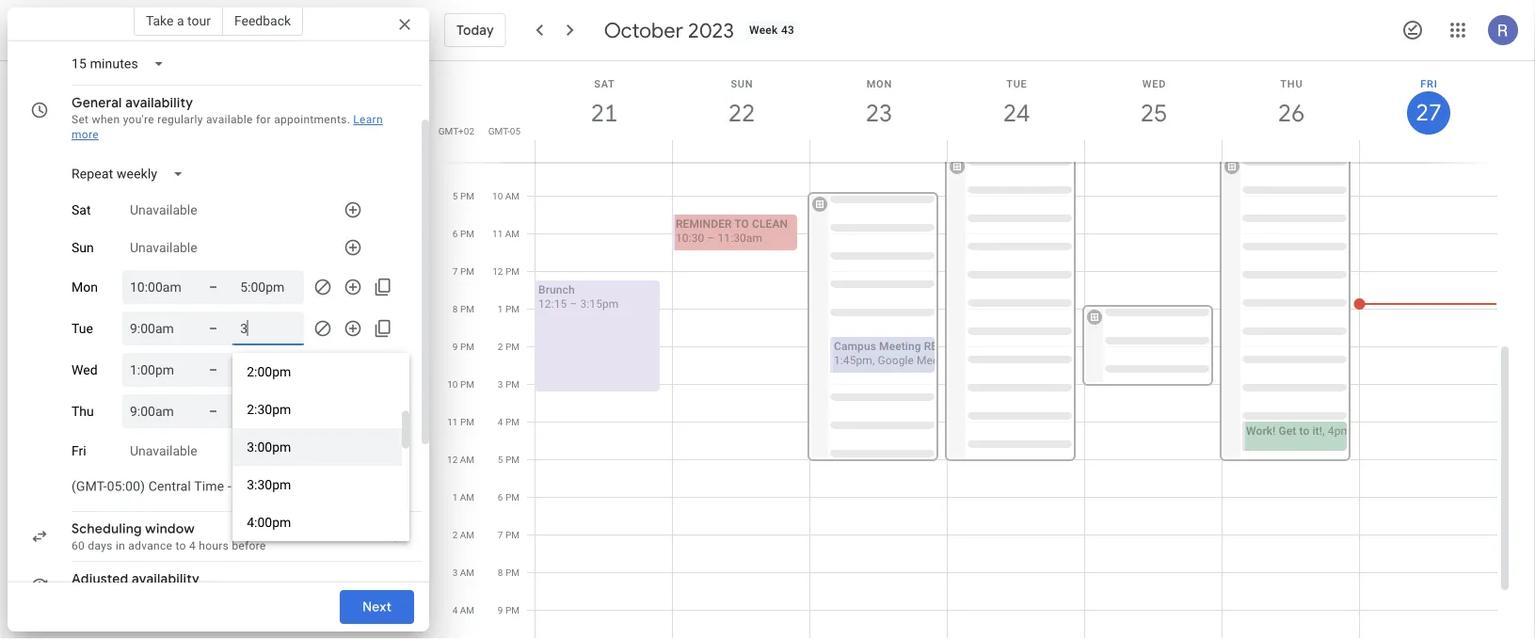 Task type: locate. For each thing, give the bounding box(es) containing it.
meet
[[917, 354, 943, 367]]

to down window
[[176, 540, 186, 553]]

pm right 1 am
[[506, 492, 520, 503]]

1 horizontal spatial 7
[[498, 530, 503, 541]]

0 vertical spatial 7
[[453, 266, 458, 277]]

7 pm right 2 am
[[498, 530, 520, 541]]

0 vertical spatial thu
[[1281, 78, 1304, 89]]

sat inside 'sat 21'
[[594, 78, 615, 89]]

am for 2 am
[[460, 530, 475, 541]]

1 horizontal spatial 6 pm
[[498, 492, 520, 503]]

1 vertical spatial 12
[[447, 454, 458, 466]]

0 horizontal spatial 9 pm
[[453, 341, 475, 353]]

fri inside fri 27
[[1421, 78, 1438, 89]]

1 horizontal spatial 4 pm
[[498, 417, 520, 428]]

mon for mon
[[72, 279, 98, 295]]

0 vertical spatial wed
[[1143, 78, 1167, 89]]

– for wed
[[209, 362, 218, 378]]

am up 1 am
[[460, 454, 475, 466]]

1 vertical spatial thu
[[72, 404, 94, 419]]

brunch
[[539, 283, 575, 297]]

– right 12:15
[[570, 298, 578, 311]]

12 for 12 pm
[[493, 266, 503, 277]]

thu left start time on thursdays text field
[[72, 404, 94, 419]]

am for 3 am
[[460, 567, 475, 579]]

pm up the 2 pm
[[506, 304, 520, 315]]

1 horizontal spatial fri
[[1421, 78, 1438, 89]]

am down 05
[[505, 153, 520, 164]]

3
[[498, 379, 503, 390], [453, 567, 458, 579]]

tue inside tue 24
[[1007, 78, 1028, 89]]

9 am
[[498, 153, 520, 164]]

sat up saturday, october 21 element on the left of page
[[594, 78, 615, 89]]

to
[[1300, 425, 1310, 438], [176, 540, 186, 553]]

, for it!
[[1323, 425, 1326, 438]]

0 vertical spatial 5 pm
[[453, 191, 475, 202]]

brunch 12:15 – 3:15pm
[[539, 283, 619, 311]]

1 horizontal spatial 10
[[493, 191, 503, 202]]

11 down 10 am at the left top of page
[[493, 228, 503, 240]]

am down 2 am
[[460, 567, 475, 579]]

1 vertical spatial availability
[[132, 571, 200, 588]]

1 vertical spatial to
[[176, 540, 186, 553]]

, left 4pm
[[1323, 425, 1326, 438]]

11 up 12 am
[[448, 417, 458, 428]]

5 pm right 12 am
[[498, 454, 520, 466]]

10 for 10 pm
[[448, 379, 458, 390]]

1 vertical spatial 3
[[453, 567, 458, 579]]

pm right 2 am
[[506, 530, 520, 541]]

sat
[[594, 78, 615, 89], [72, 202, 91, 218]]

availability down advance
[[132, 571, 200, 588]]

0 horizontal spatial ,
[[873, 354, 875, 367]]

12
[[493, 266, 503, 277], [447, 454, 458, 466]]

0 horizontal spatial 12
[[447, 454, 458, 466]]

1 horizontal spatial 6
[[498, 492, 503, 503]]

0 horizontal spatial tue
[[72, 321, 93, 336]]

1 horizontal spatial mon
[[867, 78, 893, 89]]

1 pm
[[498, 304, 520, 315]]

3:30pm option
[[233, 466, 402, 504]]

reminder to clean 10:30 – 11:30am
[[676, 218, 788, 245]]

8 pm right 3 am
[[498, 567, 520, 579]]

– right start time on mondays text field
[[209, 279, 218, 295]]

1 horizontal spatial 9 pm
[[498, 605, 520, 616]]

7 pm left 12 pm
[[453, 266, 475, 277]]

window
[[145, 521, 195, 538]]

0 vertical spatial fri
[[1421, 78, 1438, 89]]

7 pm
[[453, 266, 475, 277], [498, 530, 520, 541]]

25
[[1140, 97, 1167, 129]]

25 column header
[[1085, 61, 1223, 162]]

october
[[604, 17, 684, 43]]

0 horizontal spatial to
[[176, 540, 186, 553]]

12 down '11 am'
[[493, 266, 503, 277]]

0 vertical spatial availability
[[125, 94, 193, 111]]

2 up 3 am
[[453, 530, 458, 541]]

pm right 12 am
[[506, 454, 520, 466]]

4 left hours
[[189, 540, 196, 553]]

11 am
[[493, 228, 520, 240]]

availability
[[125, 94, 193, 111], [132, 571, 200, 588]]

0 horizontal spatial 3
[[453, 567, 458, 579]]

1 horizontal spatial thu
[[1281, 78, 1304, 89]]

0 vertical spatial mon
[[867, 78, 893, 89]]

2 down 1 pm
[[498, 341, 503, 353]]

saturday, october 21 element
[[583, 91, 626, 135]]

–
[[708, 232, 715, 245], [209, 279, 218, 295], [570, 298, 578, 311], [209, 321, 218, 336], [209, 362, 218, 378], [209, 403, 218, 419]]

1 horizontal spatial 8
[[498, 567, 503, 579]]

am for 4 am
[[460, 605, 475, 616]]

0 vertical spatial 8
[[453, 304, 458, 315]]

unavailable for sun
[[130, 240, 197, 255]]

am for 1 am
[[460, 492, 475, 503]]

pm
[[460, 153, 475, 164], [460, 191, 475, 202], [460, 228, 475, 240], [460, 266, 475, 277], [506, 266, 520, 277], [460, 304, 475, 315], [506, 304, 520, 315], [460, 341, 475, 353], [506, 341, 520, 353], [460, 379, 475, 390], [506, 379, 520, 390], [460, 417, 475, 428], [506, 417, 520, 428], [506, 454, 520, 466], [506, 492, 520, 503], [506, 530, 520, 541], [506, 567, 520, 579], [506, 605, 520, 616]]

1 horizontal spatial 5 pm
[[498, 454, 520, 466]]

unavailable for fri
[[130, 443, 197, 459]]

1 vertical spatial tue
[[72, 321, 93, 336]]

6 right 1 am
[[498, 492, 503, 503]]

9 pm right 4 am
[[498, 605, 520, 616]]

am for 12 am
[[460, 454, 475, 466]]

0 vertical spatial 12
[[493, 266, 503, 277]]

10 up 11 pm
[[448, 379, 458, 390]]

0 horizontal spatial mon
[[72, 279, 98, 295]]

0 vertical spatial 11
[[493, 228, 503, 240]]

you're
[[123, 113, 154, 126]]

am down 9 am
[[505, 191, 520, 202]]

– for mon
[[209, 279, 218, 295]]

mon up monday, october 23 element
[[867, 78, 893, 89]]

before
[[232, 540, 266, 553]]

None field
[[64, 47, 180, 81], [64, 157, 199, 191], [64, 470, 325, 504], [64, 47, 180, 81], [64, 157, 199, 191], [64, 470, 325, 504]]

10 up '11 am'
[[493, 191, 503, 202]]

8 left 1 pm
[[453, 304, 458, 315]]

1 vertical spatial fri
[[72, 443, 86, 459]]

2 vertical spatial 9
[[498, 605, 503, 616]]

thu for thu
[[72, 404, 94, 419]]

2:30pm
[[247, 402, 291, 417]]

0 vertical spatial 6
[[453, 228, 458, 240]]

10
[[493, 191, 503, 202], [448, 379, 458, 390]]

how
[[72, 25, 95, 39]]

0 horizontal spatial 7
[[453, 266, 458, 277]]

1 horizontal spatial 1
[[498, 304, 503, 315]]

7
[[453, 266, 458, 277], [498, 530, 503, 541]]

1 vertical spatial 9 pm
[[498, 605, 520, 616]]

4 am
[[453, 605, 475, 616]]

12 down 11 pm
[[447, 454, 458, 466]]

0 horizontal spatial sun
[[72, 240, 94, 255]]

1 vertical spatial 10
[[448, 379, 458, 390]]

mon left start time on mondays text field
[[72, 279, 98, 295]]

tue 24
[[1002, 78, 1029, 129]]

0 horizontal spatial 7 pm
[[453, 266, 475, 277]]

get
[[1279, 425, 1297, 438]]

sat down more
[[72, 202, 91, 218]]

wed left start time on wednesdays text box
[[72, 362, 97, 378]]

6 pm right 1 am
[[498, 492, 520, 503]]

5 right 12 am
[[498, 454, 503, 466]]

7 right 2 am
[[498, 530, 503, 541]]

next
[[362, 599, 392, 616]]

0 horizontal spatial 10
[[448, 379, 458, 390]]

5
[[453, 191, 458, 202], [498, 454, 503, 466]]

fri for fri 27
[[1421, 78, 1438, 89]]

12 am
[[447, 454, 475, 466]]

0 vertical spatial sat
[[594, 78, 615, 89]]

mon for mon 23
[[867, 78, 893, 89]]

0 vertical spatial 3
[[498, 379, 503, 390]]

11 for 11 pm
[[448, 417, 458, 428]]

1 down 12 am
[[453, 492, 458, 503]]

1 vertical spatial mon
[[72, 279, 98, 295]]

3:15pm
[[580, 298, 619, 311]]

– for tue
[[209, 321, 218, 336]]

9 pm up 10 pm
[[453, 341, 475, 353]]

unavailable for sat
[[130, 202, 197, 218]]

3 down 2 am
[[453, 567, 458, 579]]

1 vertical spatial 11
[[448, 417, 458, 428]]

– for thu
[[209, 403, 218, 419]]

4 pm down gmt+02
[[453, 153, 475, 164]]

– right the start time on tuesdays text box
[[209, 321, 218, 336]]

05
[[510, 125, 521, 137]]

1 vertical spatial 5 pm
[[498, 454, 520, 466]]

, left google
[[873, 354, 875, 367]]

last?
[[261, 25, 287, 39]]

week 43
[[749, 24, 795, 37]]

9 up 10 pm
[[453, 341, 458, 353]]

wed
[[1143, 78, 1167, 89], [72, 362, 97, 378]]

1 horizontal spatial to
[[1300, 425, 1310, 438]]

1 horizontal spatial wed
[[1143, 78, 1167, 89]]

1 horizontal spatial sun
[[731, 78, 754, 89]]

– down reminder
[[708, 232, 715, 245]]

1 vertical spatial 7
[[498, 530, 503, 541]]

8 pm
[[453, 304, 475, 315], [498, 567, 520, 579]]

fri
[[1421, 78, 1438, 89], [72, 443, 86, 459]]

9 down gmt-
[[498, 153, 503, 164]]

Start time on Tuesdays text field
[[130, 317, 186, 340]]

9 pm
[[453, 341, 475, 353], [498, 605, 520, 616]]

,
[[873, 354, 875, 367], [1323, 425, 1326, 438]]

9 right 4 am
[[498, 605, 503, 616]]

23 column header
[[810, 61, 948, 162]]

pm up 10 pm
[[460, 341, 475, 353]]

set
[[72, 113, 89, 126]]

to left it!
[[1300, 425, 1310, 438]]

0 vertical spatial 1
[[498, 304, 503, 315]]

1 horizontal spatial sat
[[594, 78, 615, 89]]

wed inside the wed 25
[[1143, 78, 1167, 89]]

clean
[[752, 218, 788, 231]]

pm right 3 am
[[506, 567, 520, 579]]

1 vertical spatial 5
[[498, 454, 503, 466]]

1 vertical spatial unavailable
[[130, 240, 197, 255]]

sun
[[731, 78, 754, 89], [72, 240, 94, 255]]

pm right 4 am
[[506, 605, 520, 616]]

adjusted
[[72, 571, 128, 588]]

0 horizontal spatial 8 pm
[[453, 304, 475, 315]]

1 unavailable from the top
[[130, 202, 197, 218]]

wed for wed 25
[[1143, 78, 1167, 89]]

1 horizontal spatial 8 pm
[[498, 567, 520, 579]]

9
[[498, 153, 503, 164], [453, 341, 458, 353], [498, 605, 503, 616]]

am up 12 pm
[[505, 228, 520, 240]]

3 down the 2 pm
[[498, 379, 503, 390]]

1 horizontal spatial 2
[[498, 341, 503, 353]]

21
[[590, 97, 617, 129]]

1 vertical spatial 2
[[453, 530, 458, 541]]

1 horizontal spatial 7 pm
[[498, 530, 520, 541]]

7 left 12 pm
[[453, 266, 458, 277]]

sun inside sun 22
[[731, 78, 754, 89]]

1 vertical spatial ,
[[1323, 425, 1326, 438]]

today
[[457, 22, 494, 39]]

0 horizontal spatial 5 pm
[[453, 191, 475, 202]]

am up 2 am
[[460, 492, 475, 503]]

1
[[498, 304, 503, 315], [453, 492, 458, 503]]

– inside reminder to clean 10:30 – 11:30am
[[708, 232, 715, 245]]

take a tour button
[[134, 6, 223, 36]]

6 left '11 am'
[[453, 228, 458, 240]]

0 horizontal spatial 11
[[448, 417, 458, 428]]

0 vertical spatial 6 pm
[[453, 228, 475, 240]]

5 left 10 am at the left top of page
[[453, 191, 458, 202]]

0 vertical spatial 10
[[493, 191, 503, 202]]

8 pm left 1 pm
[[453, 304, 475, 315]]

a
[[177, 13, 184, 28]]

27 column header
[[1360, 61, 1498, 162]]

wed up wednesday, october 25 element
[[1143, 78, 1167, 89]]

pm down 1 pm
[[506, 341, 520, 353]]

grid
[[437, 61, 1513, 639]]

2
[[498, 341, 503, 353], [453, 530, 458, 541]]

availability up you're
[[125, 94, 193, 111]]

5 pm
[[453, 191, 475, 202], [498, 454, 520, 466]]

0 vertical spatial ,
[[873, 354, 875, 367]]

october 2023
[[604, 17, 734, 43]]

4 pm down the 3 pm
[[498, 417, 520, 428]]

8 right 3 am
[[498, 567, 503, 579]]

thu up thursday, october 26 element
[[1281, 78, 1304, 89]]

6 pm left '11 am'
[[453, 228, 475, 240]]

tue up the tuesday, october 24 element
[[1007, 78, 1028, 89]]

1 vertical spatial sat
[[72, 202, 91, 218]]

fri up 27
[[1421, 78, 1438, 89]]

1 vertical spatial 6 pm
[[498, 492, 520, 503]]

avenue
[[1410, 425, 1447, 438]]

1 horizontal spatial ,
[[1323, 425, 1326, 438]]

1 down 12 pm
[[498, 304, 503, 315]]

0 vertical spatial 9 pm
[[453, 341, 475, 353]]

sun for sun
[[72, 240, 94, 255]]

1 for 1 pm
[[498, 304, 503, 315]]

am down 3 am
[[460, 605, 475, 616]]

mon inside mon 23
[[867, 78, 893, 89]]

– right start time on wednesdays text box
[[209, 362, 218, 378]]

0 horizontal spatial thu
[[72, 404, 94, 419]]

1 horizontal spatial 11
[[493, 228, 503, 240]]

each
[[163, 25, 188, 39]]

End time on Tuesdays text field
[[240, 317, 297, 340]]

0 vertical spatial sun
[[731, 78, 754, 89]]

1 for 1 am
[[453, 492, 458, 503]]

0 horizontal spatial 2
[[453, 530, 458, 541]]

to inside the scheduling window 60 days in advance to 4 hours before
[[176, 540, 186, 553]]

tue left the start time on tuesdays text box
[[72, 321, 93, 336]]

22 column header
[[672, 61, 811, 162]]

4 down the 3 pm
[[498, 417, 503, 428]]

0 horizontal spatial wed
[[72, 362, 97, 378]]

6 pm
[[453, 228, 475, 240], [498, 492, 520, 503]]

to
[[735, 218, 749, 231]]

2 unavailable from the top
[[130, 240, 197, 255]]

0 horizontal spatial sat
[[72, 202, 91, 218]]

thu inside thu 26
[[1281, 78, 1304, 89]]

thu
[[1281, 78, 1304, 89], [72, 404, 94, 419]]

5 pm left 10 am at the left top of page
[[453, 191, 475, 202]]

0 vertical spatial tue
[[1007, 78, 1028, 89]]

0 vertical spatial to
[[1300, 425, 1310, 438]]

21 column header
[[535, 61, 673, 162]]

2 vertical spatial unavailable
[[130, 443, 197, 459]]

am up 3 am
[[460, 530, 475, 541]]

End time on Mondays text field
[[240, 276, 297, 298]]

meeting
[[880, 340, 922, 353]]

43
[[782, 24, 795, 37]]

1 horizontal spatial 5
[[498, 454, 503, 466]]

0 vertical spatial 8 pm
[[453, 304, 475, 315]]

end time on tuesdays list box
[[233, 353, 410, 541]]

when
[[92, 113, 120, 126]]

1 vertical spatial 7 pm
[[498, 530, 520, 541]]

1 horizontal spatial 12
[[493, 266, 503, 277]]

4:00pm
[[247, 515, 291, 530]]

4 pm
[[453, 153, 475, 164], [498, 417, 520, 428]]

1 horizontal spatial tue
[[1007, 78, 1028, 89]]

, inside campus meeting rescheduled 1:45pm , google meet
[[873, 354, 875, 367]]

1 horizontal spatial 3
[[498, 379, 503, 390]]

– right start time on thursdays text field
[[209, 403, 218, 419]]

3 unavailable from the top
[[130, 443, 197, 459]]

tour
[[187, 13, 211, 28]]

27
[[1415, 98, 1441, 128]]

1 vertical spatial sun
[[72, 240, 94, 255]]

0 vertical spatial 2
[[498, 341, 503, 353]]

0 horizontal spatial 4 pm
[[453, 153, 475, 164]]

tue for tue 24
[[1007, 78, 1028, 89]]

fri up scheduling
[[72, 443, 86, 459]]

sat for sat 21
[[594, 78, 615, 89]]

1 vertical spatial wed
[[72, 362, 97, 378]]



Task type: describe. For each thing, give the bounding box(es) containing it.
reminder
[[676, 218, 732, 231]]

1 vertical spatial 8 pm
[[498, 567, 520, 579]]

4 down gmt+02
[[453, 153, 458, 164]]

sun 22
[[727, 78, 754, 129]]

monday, october 23 element
[[858, 91, 901, 135]]

gmt+02
[[439, 125, 475, 137]]

0 horizontal spatial 8
[[453, 304, 458, 315]]

23
[[865, 97, 892, 129]]

sat 21
[[590, 78, 617, 129]]

sunday, october 22 element
[[720, 91, 764, 135]]

0 vertical spatial 9
[[498, 153, 503, 164]]

pm left 12 pm
[[460, 266, 475, 277]]

take a tour
[[146, 13, 211, 28]]

next button
[[340, 585, 414, 630]]

pm left '11 am'
[[460, 228, 475, 240]]

11 pm
[[448, 417, 475, 428]]

12 for 12 am
[[447, 454, 458, 466]]

scheduling
[[72, 521, 142, 538]]

tue for tue
[[72, 321, 93, 336]]

11:30am
[[718, 232, 763, 245]]

friday, october 27, today element
[[1408, 91, 1451, 135]]

2:30pm option
[[233, 391, 402, 428]]

work!
[[1247, 425, 1276, 438]]

2 for 2 am
[[453, 530, 458, 541]]

12 pm
[[493, 266, 520, 277]]

fri for fri
[[72, 443, 86, 459]]

3:30pm
[[247, 477, 291, 492]]

2 for 2 pm
[[498, 341, 503, 353]]

pm down the 2 pm
[[506, 379, 520, 390]]

3:00pm
[[247, 439, 291, 455]]

work! get to it! , 4pm lexington avenue
[[1247, 425, 1447, 438]]

grid containing 21
[[437, 61, 1513, 639]]

feedback
[[234, 13, 291, 28]]

am for 10 am
[[505, 191, 520, 202]]

1 vertical spatial 4 pm
[[498, 417, 520, 428]]

pm up 11 pm
[[460, 379, 475, 390]]

pm up 1 pm
[[506, 266, 520, 277]]

general availability
[[72, 94, 193, 111]]

pm down the 3 pm
[[506, 417, 520, 428]]

2023
[[688, 17, 734, 43]]

0 horizontal spatial 6
[[453, 228, 458, 240]]

0 horizontal spatial 6 pm
[[453, 228, 475, 240]]

adjusted availability
[[72, 571, 200, 588]]

2:00pm option
[[233, 353, 402, 391]]

1 vertical spatial 9
[[453, 341, 458, 353]]

10 am
[[493, 191, 520, 202]]

learn more
[[72, 113, 383, 141]]

thu for thu 26
[[1281, 78, 1304, 89]]

0 vertical spatial 5
[[453, 191, 458, 202]]

how long should each appointment last?
[[72, 25, 287, 39]]

3 for 3 pm
[[498, 379, 503, 390]]

10:30
[[676, 232, 705, 245]]

wednesday, october 25 element
[[1133, 91, 1176, 135]]

campus meeting rescheduled 1:45pm , google meet
[[834, 340, 1002, 367]]

lexington
[[1357, 425, 1407, 438]]

pm left 10 am at the left top of page
[[460, 191, 475, 202]]

to inside grid
[[1300, 425, 1310, 438]]

wed for wed
[[72, 362, 97, 378]]

rescheduled
[[924, 340, 1002, 353]]

week
[[749, 24, 778, 37]]

22
[[727, 97, 754, 129]]

learn
[[353, 113, 383, 126]]

– inside brunch 12:15 – 3:15pm
[[570, 298, 578, 311]]

3:00pm option
[[233, 428, 402, 466]]

3 for 3 am
[[453, 567, 458, 579]]

10 pm
[[448, 379, 475, 390]]

for
[[256, 113, 271, 126]]

, for 1:45pm
[[873, 354, 875, 367]]

mon 23
[[865, 78, 893, 129]]

4 inside the scheduling window 60 days in advance to 4 hours before
[[189, 540, 196, 553]]

general
[[72, 94, 122, 111]]

4:00pm option
[[233, 504, 402, 541]]

3 pm
[[498, 379, 520, 390]]

gmt-05
[[488, 125, 521, 137]]

pm down 10 pm
[[460, 417, 475, 428]]

1 vertical spatial 6
[[498, 492, 503, 503]]

26
[[1277, 97, 1304, 129]]

advance
[[128, 540, 173, 553]]

available
[[206, 113, 253, 126]]

thursday, october 26 element
[[1270, 91, 1314, 135]]

set when you're regularly available for appointments.
[[72, 113, 350, 126]]

thu 26
[[1277, 78, 1304, 129]]

pm down gmt+02
[[460, 153, 475, 164]]

2 pm
[[498, 341, 520, 353]]

am for 11 am
[[505, 228, 520, 240]]

wed 25
[[1140, 78, 1167, 129]]

appointments.
[[274, 113, 350, 126]]

11 for 11 am
[[493, 228, 503, 240]]

Start time on Wednesdays text field
[[130, 359, 186, 381]]

am for 9 am
[[505, 153, 520, 164]]

2 am
[[453, 530, 475, 541]]

google
[[878, 354, 914, 367]]

more
[[72, 128, 99, 141]]

12:15
[[539, 298, 567, 311]]

appointment
[[192, 25, 258, 39]]

sun for sun 22
[[731, 78, 754, 89]]

2:00pm
[[247, 364, 291, 379]]

4 down 3 am
[[453, 605, 458, 616]]

feedback button
[[223, 6, 303, 36]]

1 vertical spatial 8
[[498, 567, 503, 579]]

1:45pm
[[834, 354, 873, 367]]

26 column header
[[1222, 61, 1361, 162]]

take
[[146, 13, 174, 28]]

1 am
[[453, 492, 475, 503]]

Start time on Thursdays text field
[[130, 400, 186, 423]]

24
[[1002, 97, 1029, 129]]

availability for adjusted availability
[[132, 571, 200, 588]]

it!
[[1313, 425, 1323, 438]]

gmt-
[[488, 125, 510, 137]]

availability for general availability
[[125, 94, 193, 111]]

today button
[[444, 8, 506, 53]]

tuesday, october 24 element
[[995, 91, 1039, 135]]

should
[[124, 25, 160, 39]]

24 column header
[[947, 61, 1086, 162]]

regularly
[[157, 113, 203, 126]]

Start time on Mondays text field
[[130, 276, 186, 298]]

fri 27
[[1415, 78, 1441, 128]]

days
[[88, 540, 113, 553]]

pm left 1 pm
[[460, 304, 475, 315]]

scheduling window 60 days in advance to 4 hours before
[[72, 521, 266, 553]]

long
[[98, 25, 121, 39]]

4pm
[[1328, 425, 1351, 438]]

learn more link
[[72, 113, 383, 141]]

campus
[[834, 340, 877, 353]]

3 am
[[453, 567, 475, 579]]

sat for sat
[[72, 202, 91, 218]]

hours
[[199, 540, 229, 553]]

10 for 10 am
[[493, 191, 503, 202]]



Task type: vqa. For each thing, say whether or not it's contained in the screenshot.
seventh All day
no



